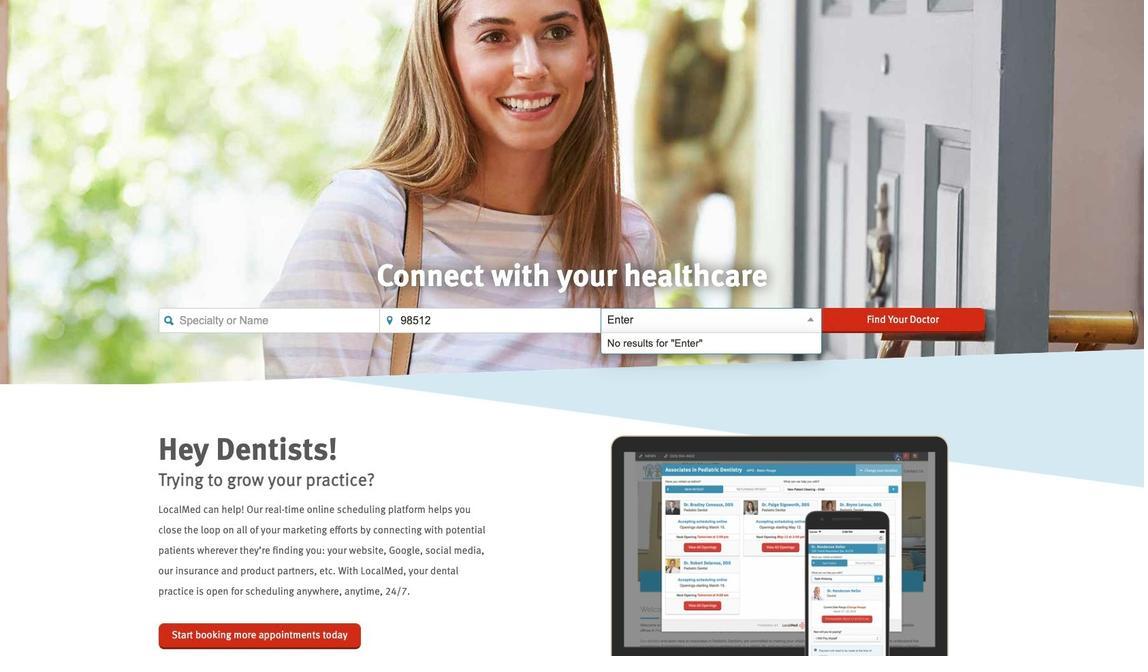 Task type: describe. For each thing, give the bounding box(es) containing it.
Specialty or Name text field
[[158, 308, 380, 333]]



Task type: locate. For each thing, give the bounding box(es) containing it.
schedule icon image
[[572, 436, 986, 656]]

Address, Zip, or City text field
[[380, 308, 601, 333]]

close menu image
[[806, 314, 816, 325]]

Select an insurance… text field
[[601, 308, 822, 333]]

None text field
[[158, 308, 380, 333]]



